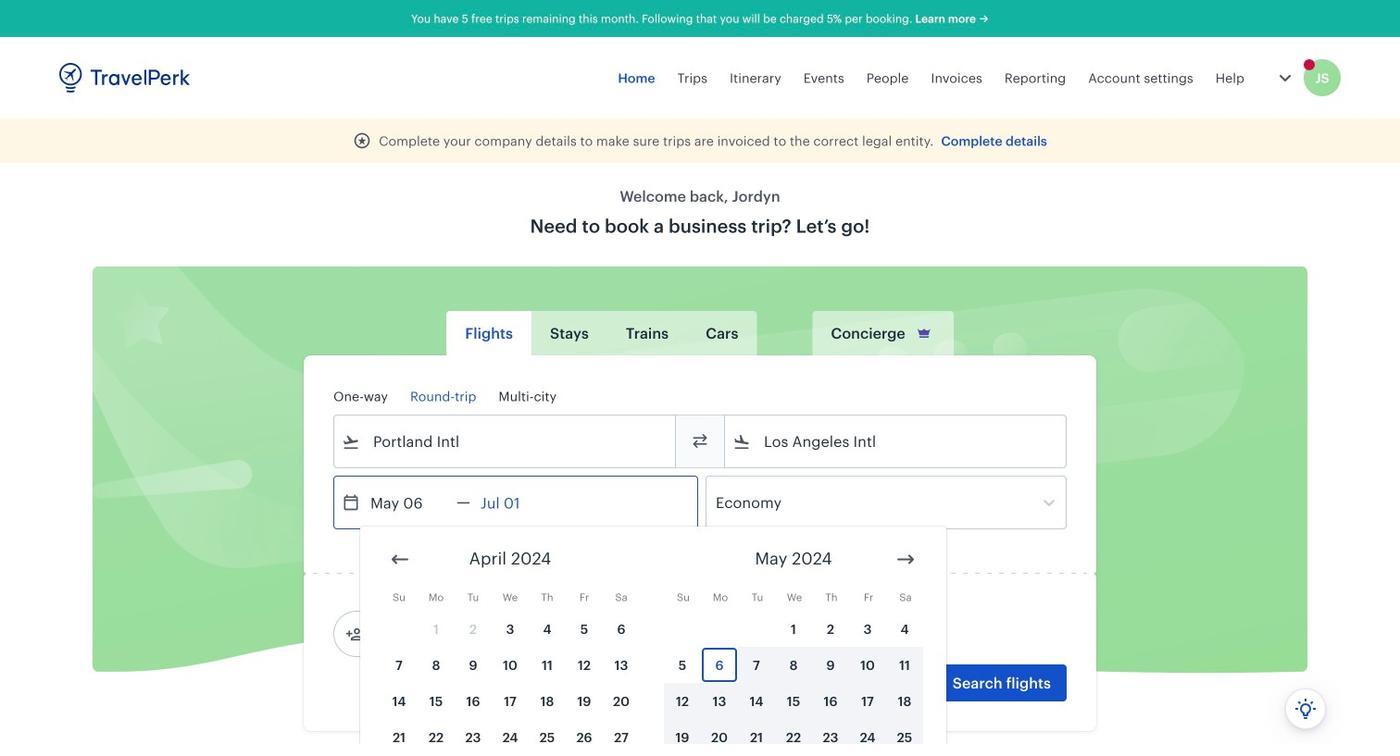 Task type: describe. For each thing, give the bounding box(es) containing it.
Return text field
[[470, 477, 567, 529]]

calendar application
[[360, 527, 1400, 745]]



Task type: locate. For each thing, give the bounding box(es) containing it.
move backward to switch to the previous month. image
[[389, 549, 411, 571]]

Add first traveler search field
[[364, 620, 557, 649]]

move forward to switch to the next month. image
[[895, 549, 917, 571]]

From search field
[[360, 427, 651, 457]]

To search field
[[751, 427, 1042, 457]]

Depart text field
[[360, 477, 457, 529]]



